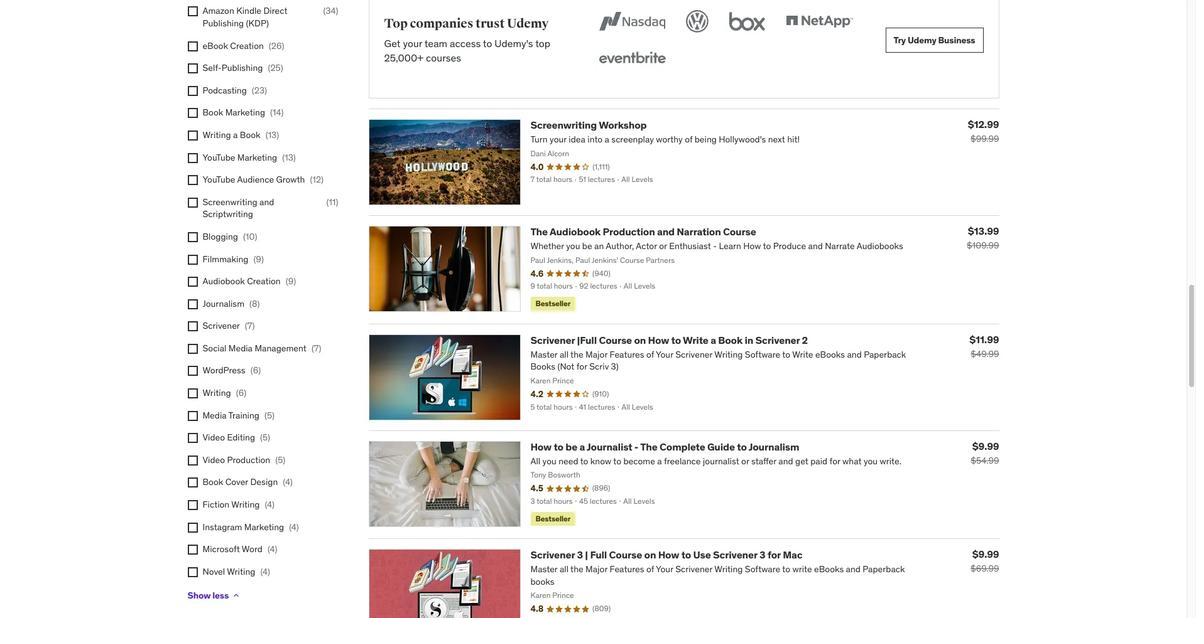 Task type: locate. For each thing, give the bounding box(es) containing it.
word
[[242, 544, 263, 556]]

(10)
[[243, 231, 257, 242]]

xsmall image left blogging
[[188, 232, 198, 242]]

on right |full
[[634, 334, 646, 347]]

creation for audiobook creation
[[247, 276, 281, 287]]

3 xsmall image from the top
[[188, 153, 198, 163]]

0 vertical spatial (7)
[[245, 321, 255, 332]]

a right write
[[711, 334, 716, 347]]

marketing up writing a book (13)
[[225, 107, 265, 118]]

$99.99
[[971, 133, 999, 144]]

7 xsmall image from the top
[[188, 434, 198, 444]]

0 vertical spatial (5)
[[265, 410, 275, 421]]

0 horizontal spatial (9)
[[253, 254, 264, 265]]

ebook creation (26)
[[203, 40, 284, 51]]

xsmall image left wordpress
[[188, 367, 198, 377]]

-
[[635, 441, 639, 453]]

1 vertical spatial video
[[203, 455, 225, 466]]

journalist
[[587, 441, 632, 453]]

$9.99 for scrivener 3 | full course on how to use scrivener 3 for mac
[[973, 549, 999, 561]]

udemy right try
[[908, 34, 937, 46]]

and left "narration"
[[657, 226, 675, 238]]

0 horizontal spatial (6)
[[236, 388, 246, 399]]

$13.99 $109.99
[[967, 225, 999, 251]]

blogging
[[203, 231, 238, 242]]

2 video from the top
[[203, 455, 225, 466]]

0 horizontal spatial production
[[227, 455, 270, 466]]

1 video from the top
[[203, 432, 225, 444]]

1 horizontal spatial journalism
[[749, 441, 800, 453]]

4 xsmall image from the top
[[188, 175, 198, 185]]

1 horizontal spatial (7)
[[312, 343, 321, 354]]

show less button
[[188, 584, 241, 609]]

0 vertical spatial $9.99
[[973, 440, 999, 453]]

1 vertical spatial (7)
[[312, 343, 321, 354]]

(8)
[[249, 298, 260, 310]]

to right 'guide'
[[737, 441, 747, 453]]

1 vertical spatial $9.99
[[973, 549, 999, 561]]

11 xsmall image from the top
[[188, 568, 198, 578]]

5 xsmall image from the top
[[188, 322, 198, 332]]

0 vertical spatial production
[[603, 226, 655, 238]]

novel writing (4)
[[203, 567, 270, 578]]

10 xsmall image from the top
[[188, 546, 198, 556]]

podcasting
[[203, 85, 247, 96]]

production
[[603, 226, 655, 238], [227, 455, 270, 466]]

novel
[[203, 567, 225, 578]]

1 vertical spatial screenwriting
[[203, 197, 257, 208]]

1 vertical spatial youtube
[[203, 174, 235, 185]]

0 vertical spatial screenwriting
[[531, 119, 597, 131]]

publishing down ebook creation (26)
[[222, 62, 263, 74]]

how
[[648, 334, 669, 347], [531, 441, 552, 453], [658, 549, 679, 562]]

0 vertical spatial marketing
[[225, 107, 265, 118]]

full
[[590, 549, 607, 562]]

xsmall image for microsoft word (4)
[[188, 546, 198, 556]]

1 vertical spatial udemy
[[908, 34, 937, 46]]

udemy up udemy's
[[507, 16, 549, 31]]

0 vertical spatial video
[[203, 432, 225, 444]]

1 horizontal spatial production
[[603, 226, 655, 238]]

journalism right 'guide'
[[749, 441, 800, 453]]

scrivener
[[203, 321, 240, 332], [531, 334, 575, 347], [756, 334, 800, 347], [531, 549, 575, 562], [713, 549, 758, 562]]

(6) up media training (5)
[[236, 388, 246, 399]]

companies
[[410, 16, 473, 31]]

amazon
[[203, 5, 234, 17]]

xsmall image left journalism (8)
[[188, 300, 198, 310]]

media training (5)
[[203, 410, 275, 421]]

video down video editing (5)
[[203, 455, 225, 466]]

xsmall image left "fiction"
[[188, 501, 198, 511]]

publishing down amazon
[[203, 18, 244, 29]]

xsmall image left screenwriting and scriptwriting at top left
[[188, 198, 198, 208]]

microsoft word (4)
[[203, 544, 277, 556]]

youtube
[[203, 152, 235, 163], [203, 174, 235, 185]]

how left be
[[531, 441, 552, 453]]

$9.99 up the $54.99
[[973, 440, 999, 453]]

2 vertical spatial how
[[658, 549, 679, 562]]

udemy inside top companies trust udemy get your team access to udemy's top 25,000+ courses
[[507, 16, 549, 31]]

to inside top companies trust udemy get your team access to udemy's top 25,000+ courses
[[483, 37, 492, 50]]

book cover design (4)
[[203, 477, 293, 489]]

top companies trust udemy get your team access to udemy's top 25,000+ courses
[[384, 16, 550, 64]]

to left use
[[682, 549, 691, 562]]

fiction writing (4)
[[203, 500, 275, 511]]

(34)
[[323, 5, 338, 17]]

0 horizontal spatial and
[[260, 197, 274, 208]]

1 horizontal spatial udemy
[[908, 34, 937, 46]]

creation up self-publishing (25)
[[230, 40, 264, 51]]

1 vertical spatial (6)
[[236, 388, 246, 399]]

instagram
[[203, 522, 242, 533]]

journalism (8)
[[203, 298, 260, 310]]

marketing for youtube marketing
[[237, 152, 277, 163]]

0 vertical spatial publishing
[[203, 18, 244, 29]]

how left write
[[648, 334, 669, 347]]

1 vertical spatial and
[[657, 226, 675, 238]]

(13) down (14)
[[266, 129, 279, 141]]

a right be
[[580, 441, 585, 453]]

your
[[403, 37, 422, 50]]

xsmall image left the video production (5)
[[188, 456, 198, 466]]

scrivener 3 | full course on how to use scrivener 3 for mac
[[531, 549, 803, 562]]

0 vertical spatial udemy
[[507, 16, 549, 31]]

scrivener |full course on how to write a book in scrivener 2 link
[[531, 334, 808, 347]]

video production (5)
[[203, 455, 285, 466]]

screenwriting for screenwriting and scriptwriting
[[203, 197, 257, 208]]

marketing up word
[[244, 522, 284, 533]]

scrivener left |full
[[531, 334, 575, 347]]

youtube for youtube audience growth (12)
[[203, 174, 235, 185]]

nasdaq image
[[596, 8, 668, 35]]

xsmall image for audiobook creation
[[188, 277, 198, 287]]

$9.99 $54.99
[[971, 440, 999, 467]]

(12)
[[310, 174, 324, 185]]

2 horizontal spatial a
[[711, 334, 716, 347]]

3 left |
[[577, 549, 583, 562]]

on right the full
[[644, 549, 656, 562]]

screenwriting and scriptwriting
[[203, 197, 274, 220]]

(5)
[[265, 410, 275, 421], [260, 432, 270, 444], [275, 455, 285, 466]]

xsmall image for instagram marketing (4)
[[188, 523, 198, 533]]

0 vertical spatial (6)
[[250, 365, 261, 377]]

to down trust
[[483, 37, 492, 50]]

box image
[[726, 8, 768, 35]]

youtube down writing a book (13)
[[203, 152, 235, 163]]

xsmall image left social
[[188, 344, 198, 354]]

xsmall image right less
[[231, 592, 241, 602]]

1 horizontal spatial audiobook
[[550, 226, 601, 238]]

9 xsmall image from the top
[[188, 523, 198, 533]]

audiobook creation (9)
[[203, 276, 296, 287]]

marketing for book marketing
[[225, 107, 265, 118]]

$9.99 up '$69.99'
[[973, 549, 999, 561]]

$9.99 inside $9.99 $69.99
[[973, 549, 999, 561]]

0 horizontal spatial (7)
[[245, 321, 255, 332]]

0 vertical spatial youtube
[[203, 152, 235, 163]]

book up "fiction"
[[203, 477, 223, 489]]

journalism
[[203, 298, 244, 310], [749, 441, 800, 453]]

book
[[203, 107, 223, 118], [240, 129, 261, 141], [718, 334, 743, 347], [203, 477, 223, 489]]

(5) for media training (5)
[[265, 410, 275, 421]]

xsmall image
[[188, 64, 198, 74], [188, 86, 198, 96], [188, 153, 198, 163], [188, 175, 198, 185], [188, 322, 198, 332], [188, 389, 198, 399], [188, 434, 198, 444], [188, 478, 198, 489], [188, 523, 198, 533], [188, 546, 198, 556], [188, 568, 198, 578]]

xsmall image left media training (5)
[[188, 411, 198, 421]]

course right "narration"
[[723, 226, 756, 238]]

writing down book marketing (14)
[[203, 129, 231, 141]]

1 vertical spatial (13)
[[282, 152, 296, 163]]

1 vertical spatial production
[[227, 455, 270, 466]]

team
[[425, 37, 447, 50]]

complete
[[660, 441, 705, 453]]

(13) up growth on the top left
[[282, 152, 296, 163]]

how left use
[[658, 549, 679, 562]]

and down youtube audience growth (12)
[[260, 197, 274, 208]]

try udemy business
[[894, 34, 975, 46]]

1 vertical spatial (5)
[[260, 432, 270, 444]]

1 horizontal spatial (6)
[[250, 365, 261, 377]]

creation up (8)
[[247, 276, 281, 287]]

2 youtube from the top
[[203, 174, 235, 185]]

2 vertical spatial marketing
[[244, 522, 284, 533]]

xsmall image for writing a book
[[188, 131, 198, 141]]

0 vertical spatial the
[[531, 226, 548, 238]]

scrivener left |
[[531, 549, 575, 562]]

0 horizontal spatial screenwriting
[[203, 197, 257, 208]]

direct
[[264, 5, 287, 17]]

courses
[[426, 51, 461, 64]]

1 vertical spatial how
[[531, 441, 552, 453]]

xsmall image left 'filmmaking'
[[188, 255, 198, 265]]

2 vertical spatial (5)
[[275, 455, 285, 466]]

youtube up screenwriting and scriptwriting at top left
[[203, 174, 235, 185]]

0 horizontal spatial audiobook
[[203, 276, 245, 287]]

journalism up scrivener (7)
[[203, 298, 244, 310]]

(4) for novel writing (4)
[[260, 567, 270, 578]]

(7)
[[245, 321, 255, 332], [312, 343, 321, 354]]

0 horizontal spatial udemy
[[507, 16, 549, 31]]

trust
[[476, 16, 505, 31]]

xsmall image
[[188, 7, 198, 17], [188, 41, 198, 51], [188, 108, 198, 118], [188, 131, 198, 141], [188, 198, 198, 208], [188, 232, 198, 242], [188, 255, 198, 265], [188, 277, 198, 287], [188, 300, 198, 310], [188, 344, 198, 354], [188, 367, 198, 377], [188, 411, 198, 421], [188, 456, 198, 466], [188, 501, 198, 511], [231, 592, 241, 602]]

3
[[577, 549, 583, 562], [760, 549, 766, 562]]

xsmall image left 'audiobook creation (9)'
[[188, 277, 198, 287]]

0 vertical spatial journalism
[[203, 298, 244, 310]]

1 vertical spatial (9)
[[286, 276, 296, 287]]

0 vertical spatial a
[[233, 129, 238, 141]]

a down book marketing (14)
[[233, 129, 238, 141]]

0 horizontal spatial journalism
[[203, 298, 244, 310]]

$9.99 inside $9.99 $54.99
[[973, 440, 999, 453]]

$9.99 for how to be a journalist - the complete guide to journalism
[[973, 440, 999, 453]]

marketing up audience
[[237, 152, 277, 163]]

xsmall image for filmmaking
[[188, 255, 198, 265]]

video left "editing"
[[203, 432, 225, 444]]

creation
[[230, 40, 264, 51], [247, 276, 281, 287]]

0 vertical spatial (13)
[[266, 129, 279, 141]]

kindle
[[236, 5, 261, 17]]

screenwriting up scriptwriting
[[203, 197, 257, 208]]

(6) down social media management (7)
[[250, 365, 261, 377]]

0 vertical spatial creation
[[230, 40, 264, 51]]

how to be a journalist - the complete guide to journalism
[[531, 441, 800, 453]]

marketing
[[225, 107, 265, 118], [237, 152, 277, 163], [244, 522, 284, 533]]

to
[[483, 37, 492, 50], [671, 334, 681, 347], [554, 441, 564, 453], [737, 441, 747, 453], [682, 549, 691, 562]]

media down writing (6)
[[203, 410, 227, 421]]

0 vertical spatial and
[[260, 197, 274, 208]]

8 xsmall image from the top
[[188, 478, 198, 489]]

screenwriting workshop
[[531, 119, 647, 131]]

(5) right "editing"
[[260, 432, 270, 444]]

(7) right management
[[312, 343, 321, 354]]

filmmaking (9)
[[203, 254, 264, 265]]

the
[[531, 226, 548, 238], [640, 441, 658, 453]]

6 xsmall image from the top
[[188, 389, 198, 399]]

xsmall image left writing a book (13)
[[188, 131, 198, 141]]

instagram marketing (4)
[[203, 522, 299, 533]]

screenwriting inside screenwriting and scriptwriting
[[203, 197, 257, 208]]

1 3 from the left
[[577, 549, 583, 562]]

(7) down (8)
[[245, 321, 255, 332]]

xsmall image for video editing (5)
[[188, 434, 198, 444]]

1 horizontal spatial a
[[580, 441, 585, 453]]

scrivener up social
[[203, 321, 240, 332]]

xsmall image for youtube audience growth (12)
[[188, 175, 198, 185]]

screenwriting left workshop
[[531, 119, 597, 131]]

xsmall image left ebook
[[188, 41, 198, 51]]

3 left the for
[[760, 549, 766, 562]]

(6) for writing (6)
[[236, 388, 246, 399]]

xsmall image for blogging
[[188, 232, 198, 242]]

xsmall image for fiction writing
[[188, 501, 198, 511]]

video
[[203, 432, 225, 444], [203, 455, 225, 466]]

2 $9.99 from the top
[[973, 549, 999, 561]]

0 horizontal spatial a
[[233, 129, 238, 141]]

$9.99
[[973, 440, 999, 453], [973, 549, 999, 561]]

and
[[260, 197, 274, 208], [657, 226, 675, 238]]

xsmall image left amazon
[[188, 7, 198, 17]]

design
[[250, 477, 278, 489]]

screenwriting
[[531, 119, 597, 131], [203, 197, 257, 208]]

xsmall image left book marketing (14)
[[188, 108, 198, 118]]

0 horizontal spatial 3
[[577, 549, 583, 562]]

xsmall image for self-publishing (25)
[[188, 64, 198, 74]]

1 $9.99 from the top
[[973, 440, 999, 453]]

2 xsmall image from the top
[[188, 86, 198, 96]]

media
[[229, 343, 253, 354], [203, 410, 227, 421]]

1 vertical spatial creation
[[247, 276, 281, 287]]

1 horizontal spatial media
[[229, 343, 253, 354]]

guide
[[707, 441, 735, 453]]

1 xsmall image from the top
[[188, 64, 198, 74]]

xsmall image for media training
[[188, 411, 198, 421]]

creation for ebook creation
[[230, 40, 264, 51]]

1 youtube from the top
[[203, 152, 235, 163]]

1 vertical spatial journalism
[[749, 441, 800, 453]]

0 vertical spatial (9)
[[253, 254, 264, 265]]

1 horizontal spatial 3
[[760, 549, 766, 562]]

1 horizontal spatial screenwriting
[[531, 119, 597, 131]]

(5) right training
[[265, 410, 275, 421]]

0 horizontal spatial media
[[203, 410, 227, 421]]

xsmall image for scrivener (7)
[[188, 322, 198, 332]]

course right the full
[[609, 549, 642, 562]]

audience
[[237, 174, 274, 185]]

show less
[[188, 591, 229, 602]]

media up wordpress (6)
[[229, 343, 253, 354]]

(5) up design
[[275, 455, 285, 466]]

course right |full
[[599, 334, 632, 347]]

1 vertical spatial the
[[640, 441, 658, 453]]

1 vertical spatial marketing
[[237, 152, 277, 163]]

less
[[212, 591, 229, 602]]



Task type: vqa. For each thing, say whether or not it's contained in the screenshot.


Task type: describe. For each thing, give the bounding box(es) containing it.
editing
[[227, 432, 255, 444]]

writing a book (13)
[[203, 129, 279, 141]]

1 vertical spatial course
[[599, 334, 632, 347]]

0 vertical spatial audiobook
[[550, 226, 601, 238]]

(5) for video editing (5)
[[260, 432, 270, 444]]

0 vertical spatial media
[[229, 343, 253, 354]]

0 vertical spatial on
[[634, 334, 646, 347]]

writing down microsoft word (4)
[[227, 567, 255, 578]]

social
[[203, 343, 227, 354]]

top
[[384, 16, 408, 31]]

the audiobook production and narration course link
[[531, 226, 756, 238]]

scriptwriting
[[203, 209, 253, 220]]

write
[[683, 334, 709, 347]]

xsmall image for amazon kindle direct publishing (kdp)
[[188, 7, 198, 17]]

writing down book cover design (4)
[[231, 500, 260, 511]]

fiction
[[203, 500, 229, 511]]

$69.99
[[971, 564, 999, 575]]

1 vertical spatial on
[[644, 549, 656, 562]]

scrivener (7)
[[203, 321, 255, 332]]

(11)
[[326, 197, 338, 208]]

0 vertical spatial how
[[648, 334, 669, 347]]

2 vertical spatial a
[[580, 441, 585, 453]]

25,000+
[[384, 51, 424, 64]]

scrivener for scrivener |full course on how to write a book in scrivener 2
[[531, 334, 575, 347]]

management
[[255, 343, 307, 354]]

show
[[188, 591, 211, 602]]

scrivener for scrivener (7)
[[203, 321, 240, 332]]

|
[[585, 549, 588, 562]]

writing down wordpress
[[203, 388, 231, 399]]

wordpress
[[203, 365, 245, 377]]

xsmall image for ebook creation
[[188, 41, 198, 51]]

udemy's
[[495, 37, 533, 50]]

try udemy business link
[[886, 28, 984, 53]]

scrivener |full course on how to write a book in scrivener 2
[[531, 334, 808, 347]]

in
[[745, 334, 754, 347]]

youtube marketing (13)
[[203, 152, 296, 163]]

scrivener 3 | full course on how to use scrivener 3 for mac link
[[531, 549, 803, 562]]

xsmall image for social media management
[[188, 344, 198, 354]]

xsmall image for video production
[[188, 456, 198, 466]]

self-publishing (25)
[[203, 62, 283, 74]]

$11.99
[[970, 333, 999, 346]]

mac
[[783, 549, 803, 562]]

scrivener right use
[[713, 549, 758, 562]]

scrivener for scrivener 3 | full course on how to use scrivener 3 for mac
[[531, 549, 575, 562]]

(26)
[[269, 40, 284, 51]]

youtube for youtube marketing (13)
[[203, 152, 235, 163]]

xsmall image for book cover design (4)
[[188, 478, 198, 489]]

youtube audience growth (12)
[[203, 174, 324, 185]]

use
[[693, 549, 711, 562]]

(4) for instagram marketing (4)
[[289, 522, 299, 533]]

1 vertical spatial publishing
[[222, 62, 263, 74]]

filmmaking
[[203, 254, 248, 265]]

and inside screenwriting and scriptwriting
[[260, 197, 274, 208]]

scrivener left 2
[[756, 334, 800, 347]]

xsmall image for youtube marketing (13)
[[188, 153, 198, 163]]

screenwriting for screenwriting workshop
[[531, 119, 597, 131]]

be
[[566, 441, 578, 453]]

xsmall image for book marketing
[[188, 108, 198, 118]]

to left write
[[671, 334, 681, 347]]

$9.99 $69.99
[[971, 549, 999, 575]]

xsmall image for writing (6)
[[188, 389, 198, 399]]

$54.99
[[971, 455, 999, 467]]

0 vertical spatial course
[[723, 226, 756, 238]]

blogging (10)
[[203, 231, 257, 242]]

writing (6)
[[203, 388, 246, 399]]

$12.99 $99.99
[[968, 118, 999, 144]]

1 vertical spatial a
[[711, 334, 716, 347]]

eventbrite image
[[596, 45, 668, 73]]

workshop
[[599, 119, 647, 131]]

1 horizontal spatial (13)
[[282, 152, 296, 163]]

growth
[[276, 174, 305, 185]]

xsmall image for podcasting (23)
[[188, 86, 198, 96]]

amazon kindle direct publishing (kdp)
[[203, 5, 287, 29]]

(23)
[[252, 85, 267, 96]]

marketing for instagram marketing
[[244, 522, 284, 533]]

cover
[[225, 477, 248, 489]]

2 3 from the left
[[760, 549, 766, 562]]

1 vertical spatial media
[[203, 410, 227, 421]]

social media management (7)
[[203, 343, 321, 354]]

video for video editing
[[203, 432, 225, 444]]

ebook
[[203, 40, 228, 51]]

podcasting (23)
[[203, 85, 267, 96]]

(4) for microsoft word (4)
[[268, 544, 277, 556]]

top
[[535, 37, 550, 50]]

$109.99
[[967, 240, 999, 251]]

to left be
[[554, 441, 564, 453]]

xsmall image for novel writing (4)
[[188, 568, 198, 578]]

xsmall image for journalism
[[188, 300, 198, 310]]

$12.99
[[968, 118, 999, 131]]

(5) for video production (5)
[[275, 455, 285, 466]]

(6) for wordpress (6)
[[250, 365, 261, 377]]

video for video production
[[203, 455, 225, 466]]

|full
[[577, 334, 597, 347]]

xsmall image for screenwriting and scriptwriting
[[188, 198, 198, 208]]

volkswagen image
[[683, 8, 711, 35]]

(25)
[[268, 62, 283, 74]]

2 vertical spatial course
[[609, 549, 642, 562]]

microsoft
[[203, 544, 240, 556]]

get
[[384, 37, 401, 50]]

access
[[450, 37, 481, 50]]

book down podcasting
[[203, 107, 223, 118]]

$11.99 $49.99
[[970, 333, 999, 360]]

book marketing (14)
[[203, 107, 284, 118]]

1 vertical spatial audiobook
[[203, 276, 245, 287]]

book up youtube marketing (13)
[[240, 129, 261, 141]]

wordpress (6)
[[203, 365, 261, 377]]

book left in
[[718, 334, 743, 347]]

xsmall image for wordpress
[[188, 367, 198, 377]]

training
[[228, 410, 260, 421]]

(4) for fiction writing (4)
[[265, 500, 275, 511]]

publishing inside 'amazon kindle direct publishing (kdp)'
[[203, 18, 244, 29]]

0 horizontal spatial the
[[531, 226, 548, 238]]

how to be a journalist - the complete guide to journalism link
[[531, 441, 800, 453]]

2
[[802, 334, 808, 347]]

xsmall image inside show less button
[[231, 592, 241, 602]]

(14)
[[270, 107, 284, 118]]

1 horizontal spatial (9)
[[286, 276, 296, 287]]

netapp image
[[783, 8, 855, 35]]

0 horizontal spatial (13)
[[266, 129, 279, 141]]

$13.99
[[968, 225, 999, 237]]

1 horizontal spatial the
[[640, 441, 658, 453]]

narration
[[677, 226, 721, 238]]

for
[[768, 549, 781, 562]]

1 horizontal spatial and
[[657, 226, 675, 238]]

$49.99
[[971, 348, 999, 360]]



